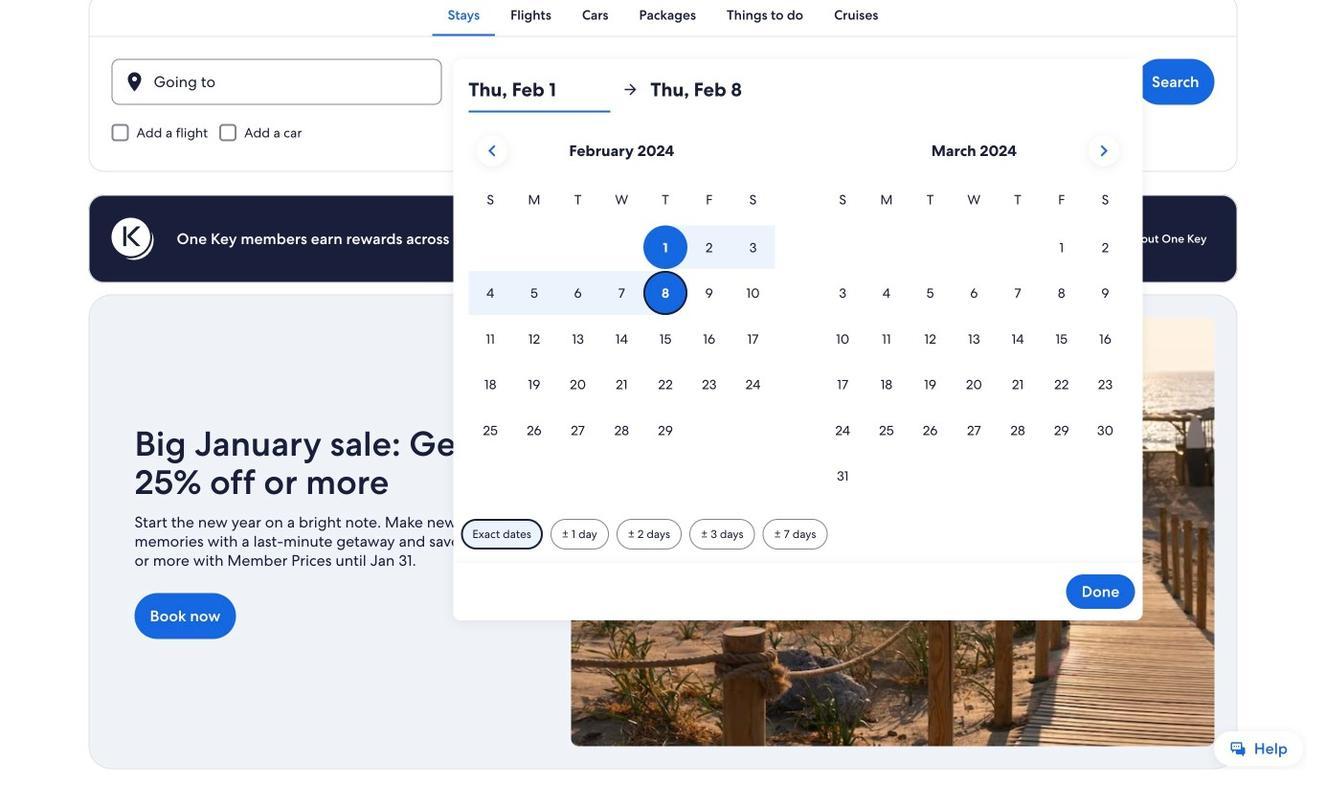 Task type: vqa. For each thing, say whether or not it's contained in the screenshot.
the topmost 12
no



Task type: describe. For each thing, give the bounding box(es) containing it.
next month image
[[1092, 139, 1115, 162]]



Task type: locate. For each thing, give the bounding box(es) containing it.
tab list
[[89, 0, 1238, 36]]

application
[[469, 128, 1127, 500]]

previous month image
[[481, 139, 504, 162]]

february 2024 element
[[469, 189, 775, 454]]

march 2024 element
[[821, 189, 1127, 500]]

directional image
[[622, 81, 639, 98]]



